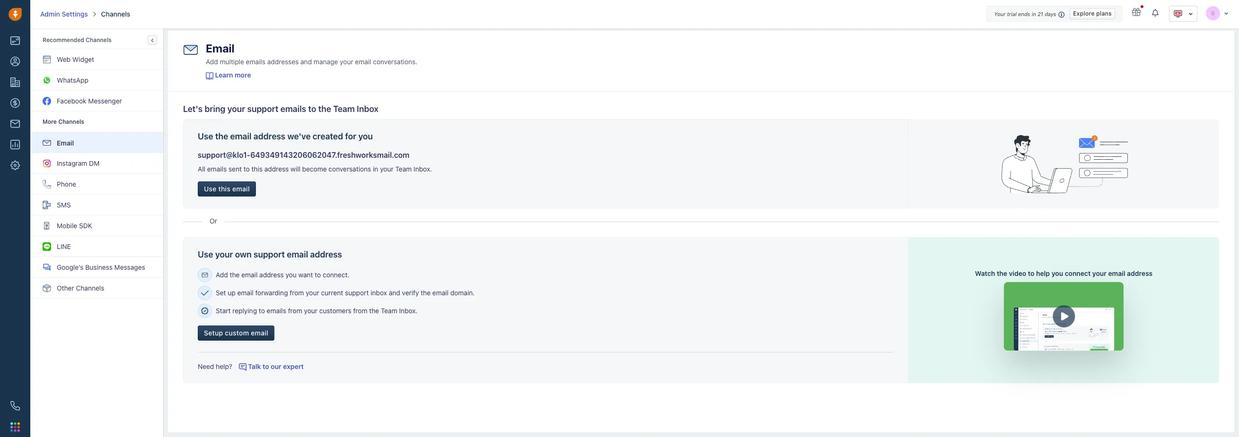 Task type: describe. For each thing, give the bounding box(es) containing it.
emails down forwarding at the bottom left of page
[[267, 307, 286, 315]]

emails up we've
[[281, 104, 306, 114]]

channels for recommended channels
[[86, 36, 112, 44]]

sms link
[[31, 195, 163, 216]]

line link
[[31, 237, 163, 258]]

current
[[321, 289, 343, 297]]

google's
[[57, 264, 84, 272]]

explore plans
[[1074, 10, 1112, 17]]

use this email
[[204, 185, 250, 193]]

want
[[299, 271, 313, 279]]

replying
[[233, 307, 257, 315]]

0 vertical spatial channels
[[101, 10, 130, 18]]

ends
[[1019, 11, 1031, 17]]

to right sent
[[244, 165, 250, 173]]

dm
[[89, 160, 100, 168]]

setup
[[204, 329, 223, 337]]

set
[[216, 289, 226, 297]]

support for email
[[254, 250, 285, 260]]

1 horizontal spatial in
[[1032, 11, 1037, 17]]

custom
[[225, 329, 249, 337]]

facebook messenger link
[[31, 91, 163, 112]]

0 vertical spatial inbox.
[[414, 165, 432, 173]]

to right replying
[[259, 307, 265, 315]]

email left domain.
[[433, 289, 449, 297]]

email inside the email add multiple emails addresses and manage your email conversations.
[[355, 58, 371, 66]]

explore
[[1074, 10, 1095, 17]]

to up we've
[[308, 104, 316, 114]]

learn more image
[[206, 72, 214, 80]]

channels for other channels
[[76, 285, 104, 293]]

the up created
[[318, 104, 331, 114]]

watch
[[976, 270, 996, 278]]

and inside the email add multiple emails addresses and manage your email conversations.
[[301, 58, 312, 66]]

connect
[[1065, 270, 1091, 278]]

let's
[[183, 104, 203, 114]]

email right the custom
[[251, 329, 268, 337]]

messenger
[[88, 97, 122, 105]]

setup custom email
[[204, 329, 268, 337]]

email down own
[[242, 271, 258, 279]]

your right bring
[[228, 104, 245, 114]]

support@klo1-649349143206062047.freshworksmail.com
[[198, 151, 410, 160]]

from for emails
[[288, 307, 302, 315]]

recommended channels
[[43, 36, 112, 44]]

your right conversations on the left of page
[[380, 165, 394, 173]]

mobile sdk link
[[31, 216, 163, 237]]

support@klo1-
[[198, 151, 250, 160]]

other channels link
[[31, 278, 163, 299]]

admin settings link
[[40, 9, 88, 19]]

2 vertical spatial support
[[345, 289, 369, 297]]

email for email add multiple emails addresses and manage your email conversations.
[[206, 42, 235, 55]]

need
[[198, 363, 214, 371]]

let's bring your support emails to the team inbox
[[183, 104, 379, 114]]

icon image for set
[[201, 291, 209, 296]]

own
[[235, 250, 252, 260]]

explore plans button
[[1070, 8, 1116, 19]]

your right connect
[[1093, 270, 1107, 278]]

instagram
[[57, 160, 87, 168]]

widget
[[72, 55, 94, 63]]

21
[[1038, 11, 1044, 17]]

email down sent
[[232, 185, 250, 193]]

learn more
[[215, 71, 251, 79]]

freshworks switcher image
[[10, 423, 20, 433]]

use for use this email
[[204, 185, 217, 193]]

icon image for start
[[200, 307, 210, 316]]

setup custom email button
[[198, 326, 275, 341]]

1 vertical spatial add
[[216, 271, 228, 279]]

0 horizontal spatial you
[[286, 271, 297, 279]]

add the email address you want to connect.
[[216, 271, 350, 279]]

support for emails
[[247, 104, 279, 114]]

use the email address we've created for you
[[198, 132, 373, 142]]

ic_arrow_down image
[[1189, 10, 1194, 17]]

expert
[[283, 363, 304, 371]]

recommended
[[43, 36, 84, 44]]

trial
[[1008, 11, 1017, 17]]

start
[[216, 307, 231, 315]]

up
[[228, 289, 236, 297]]

phone image
[[10, 402, 20, 411]]

use your own support email address
[[198, 250, 342, 260]]

watch the video to help you connect your email address
[[976, 270, 1153, 278]]

email add multiple emails addresses and manage your email conversations.
[[206, 42, 418, 66]]

addresses
[[267, 58, 299, 66]]

1 vertical spatial inbox.
[[399, 307, 418, 315]]

web widget
[[57, 55, 94, 63]]

domain.
[[451, 289, 475, 297]]

to inside talk to our expert button
[[263, 363, 269, 371]]

talk to our expert
[[248, 363, 304, 371]]

customers
[[319, 307, 352, 315]]

google's business messages link
[[31, 258, 163, 278]]

phone element
[[6, 397, 25, 416]]

conversations
[[329, 165, 371, 173]]

web widget link
[[31, 49, 163, 70]]

other
[[57, 285, 74, 293]]

multiple
[[220, 58, 244, 66]]

the up up
[[230, 271, 240, 279]]

email up support@klo1-
[[230, 132, 252, 142]]

manage
[[314, 58, 338, 66]]

1 vertical spatial team
[[396, 165, 412, 173]]

angle left image
[[151, 37, 154, 44]]

missing translation "unavailable" for locale "en-us" image
[[1174, 9, 1183, 18]]

whatsapp link
[[31, 70, 163, 91]]

learn
[[215, 71, 233, 79]]

email icon image
[[183, 42, 198, 57]]

your left customers
[[304, 307, 318, 315]]

our
[[271, 363, 282, 371]]

instagram dm
[[57, 160, 100, 168]]

messages
[[114, 264, 145, 272]]

ic_arrow_down image
[[1225, 10, 1229, 16]]

more
[[235, 71, 251, 79]]



Task type: locate. For each thing, give the bounding box(es) containing it.
icon image for add
[[201, 272, 209, 279]]

use down "all"
[[204, 185, 217, 193]]

channels
[[101, 10, 130, 18], [86, 36, 112, 44], [76, 285, 104, 293]]

add up set
[[216, 271, 228, 279]]

the right verify
[[421, 289, 431, 297]]

all
[[198, 165, 205, 173]]

days
[[1045, 11, 1057, 17]]

bell regular image
[[1153, 9, 1160, 17]]

to left help
[[1029, 270, 1035, 278]]

this inside use this email button
[[218, 185, 231, 193]]

1 vertical spatial in
[[373, 165, 378, 173]]

and left manage on the top
[[301, 58, 312, 66]]

admin settings
[[40, 10, 88, 18]]

your right manage on the top
[[340, 58, 353, 66]]

mobile sdk
[[57, 222, 92, 230]]

1 vertical spatial support
[[254, 250, 285, 260]]

ic_info_icon image
[[1059, 10, 1066, 18]]

email right connect
[[1109, 270, 1126, 278]]

use for use the email address we've created for you
[[198, 132, 213, 142]]

support left inbox
[[345, 289, 369, 297]]

and
[[301, 58, 312, 66], [389, 289, 400, 297]]

1 horizontal spatial email
[[206, 42, 235, 55]]

start replying to emails from your customers from the team inbox.
[[216, 307, 418, 315]]

forwarding
[[255, 289, 288, 297]]

1 vertical spatial channels
[[86, 36, 112, 44]]

verify
[[402, 289, 419, 297]]

video
[[1010, 270, 1027, 278]]

use inside button
[[204, 185, 217, 193]]

0 horizontal spatial email
[[57, 139, 74, 147]]

1 vertical spatial use
[[204, 185, 217, 193]]

this right sent
[[252, 165, 263, 173]]

icon image
[[201, 272, 209, 279], [201, 291, 209, 296], [200, 307, 210, 316]]

become
[[302, 165, 327, 173]]

email up multiple
[[206, 42, 235, 55]]

1 horizontal spatial this
[[252, 165, 263, 173]]

need help?
[[198, 363, 232, 371]]

1 horizontal spatial you
[[359, 132, 373, 142]]

help
[[1037, 270, 1051, 278]]

business
[[85, 264, 113, 272]]

2 vertical spatial use
[[198, 250, 213, 260]]

2 vertical spatial team
[[381, 307, 398, 315]]

0 vertical spatial add
[[206, 58, 218, 66]]

you right for
[[359, 132, 373, 142]]

inbox
[[357, 104, 379, 114]]

all emails sent to this address will become conversations in your team inbox.
[[198, 165, 432, 173]]

plans
[[1097, 10, 1112, 17]]

use for use your own support email address
[[198, 250, 213, 260]]

facebook messenger
[[57, 97, 122, 105]]

0 vertical spatial support
[[247, 104, 279, 114]]

your
[[340, 58, 353, 66], [228, 104, 245, 114], [380, 165, 394, 173], [215, 250, 233, 260], [1093, 270, 1107, 278], [306, 289, 319, 297], [304, 307, 318, 315]]

line
[[57, 243, 71, 251]]

1 horizontal spatial and
[[389, 289, 400, 297]]

for
[[345, 132, 357, 142]]

2 vertical spatial icon image
[[200, 307, 210, 316]]

to
[[308, 104, 316, 114], [244, 165, 250, 173], [1029, 270, 1035, 278], [315, 271, 321, 279], [259, 307, 265, 315], [263, 363, 269, 371]]

1 vertical spatial email
[[57, 139, 74, 147]]

email for email
[[57, 139, 74, 147]]

or
[[210, 217, 217, 225]]

emails right "all"
[[207, 165, 227, 173]]

0 horizontal spatial in
[[373, 165, 378, 173]]

whatsapp
[[57, 76, 89, 84]]

channels right settings
[[101, 10, 130, 18]]

support up add the email address you want to connect.
[[254, 250, 285, 260]]

1 vertical spatial this
[[218, 185, 231, 193]]

use up support@klo1-
[[198, 132, 213, 142]]

your inside the email add multiple emails addresses and manage your email conversations.
[[340, 58, 353, 66]]

learn more link
[[206, 71, 251, 80]]

0 vertical spatial icon image
[[201, 272, 209, 279]]

0 horizontal spatial and
[[301, 58, 312, 66]]

you right help
[[1052, 270, 1064, 278]]

other channels
[[57, 285, 104, 293]]

in left 21
[[1032, 11, 1037, 17]]

admin
[[40, 10, 60, 18]]

649349143206062047.freshworksmail.com
[[250, 151, 410, 160]]

channels down google's business messages link
[[76, 285, 104, 293]]

you left want
[[286, 271, 297, 279]]

bring
[[205, 104, 226, 114]]

email right up
[[237, 289, 254, 297]]

the
[[318, 104, 331, 114], [215, 132, 228, 142], [997, 270, 1008, 278], [230, 271, 240, 279], [421, 289, 431, 297], [369, 307, 379, 315]]

in
[[1032, 11, 1037, 17], [373, 165, 378, 173]]

to right want
[[315, 271, 321, 279]]

help?
[[216, 363, 232, 371]]

inbox
[[371, 289, 387, 297]]

we've
[[288, 132, 311, 142]]

set up email forwarding from your current support inbox and verify the email domain.
[[216, 289, 475, 297]]

and right inbox
[[389, 289, 400, 297]]

to left the our
[[263, 363, 269, 371]]

conversations.
[[373, 58, 418, 66]]

use this email button
[[198, 182, 256, 197]]

connect.
[[323, 271, 350, 279]]

google's business messages
[[57, 264, 145, 272]]

add
[[206, 58, 218, 66], [216, 271, 228, 279]]

use down or
[[198, 250, 213, 260]]

settings
[[62, 10, 88, 18]]

instagram dm link
[[31, 153, 163, 174]]

talk to our expert button
[[239, 363, 304, 372]]

mobile
[[57, 222, 77, 230]]

your trial ends in 21 days
[[995, 11, 1057, 17]]

created
[[313, 132, 343, 142]]

the left video
[[997, 270, 1008, 278]]

add up learn more image
[[206, 58, 218, 66]]

0 horizontal spatial this
[[218, 185, 231, 193]]

from for forwarding
[[290, 289, 304, 297]]

0 vertical spatial email
[[206, 42, 235, 55]]

0 vertical spatial use
[[198, 132, 213, 142]]

0 vertical spatial and
[[301, 58, 312, 66]]

banner image image
[[994, 129, 1134, 199]]

emails up more
[[246, 58, 266, 66]]

email up instagram
[[57, 139, 74, 147]]

your
[[995, 11, 1006, 17]]

2 horizontal spatial you
[[1052, 270, 1064, 278]]

phone
[[57, 180, 76, 188]]

1 vertical spatial icon image
[[201, 291, 209, 296]]

facebook
[[57, 97, 86, 105]]

you
[[359, 132, 373, 142], [1052, 270, 1064, 278], [286, 271, 297, 279]]

web
[[57, 55, 71, 63]]

email up want
[[287, 250, 308, 260]]

sent
[[229, 165, 242, 173]]

the up support@klo1-
[[215, 132, 228, 142]]

2 vertical spatial channels
[[76, 285, 104, 293]]

chat icon image
[[239, 364, 247, 372]]

0 vertical spatial team
[[333, 104, 355, 114]]

the down inbox
[[369, 307, 379, 315]]

add inside the email add multiple emails addresses and manage your email conversations.
[[206, 58, 218, 66]]

emails inside the email add multiple emails addresses and manage your email conversations.
[[246, 58, 266, 66]]

phone link
[[31, 174, 163, 195]]

your left own
[[215, 250, 233, 260]]

email left conversations.
[[355, 58, 371, 66]]

this
[[252, 165, 263, 173], [218, 185, 231, 193]]

channels up web widget link
[[86, 36, 112, 44]]

email inside the email add multiple emails addresses and manage your email conversations.
[[206, 42, 235, 55]]

email link
[[31, 133, 163, 153]]

your up start replying to emails from your customers from the team inbox.
[[306, 289, 319, 297]]

from
[[290, 289, 304, 297], [288, 307, 302, 315], [353, 307, 368, 315]]

0 vertical spatial in
[[1032, 11, 1037, 17]]

this down sent
[[218, 185, 231, 193]]

0 vertical spatial this
[[252, 165, 263, 173]]

sdk
[[79, 222, 92, 230]]

talk
[[248, 363, 261, 371]]

1 vertical spatial and
[[389, 289, 400, 297]]

support up use the email address we've created for you
[[247, 104, 279, 114]]

will
[[291, 165, 301, 173]]

in right conversations on the left of page
[[373, 165, 378, 173]]



Task type: vqa. For each thing, say whether or not it's contained in the screenshot.
forwarding's from
yes



